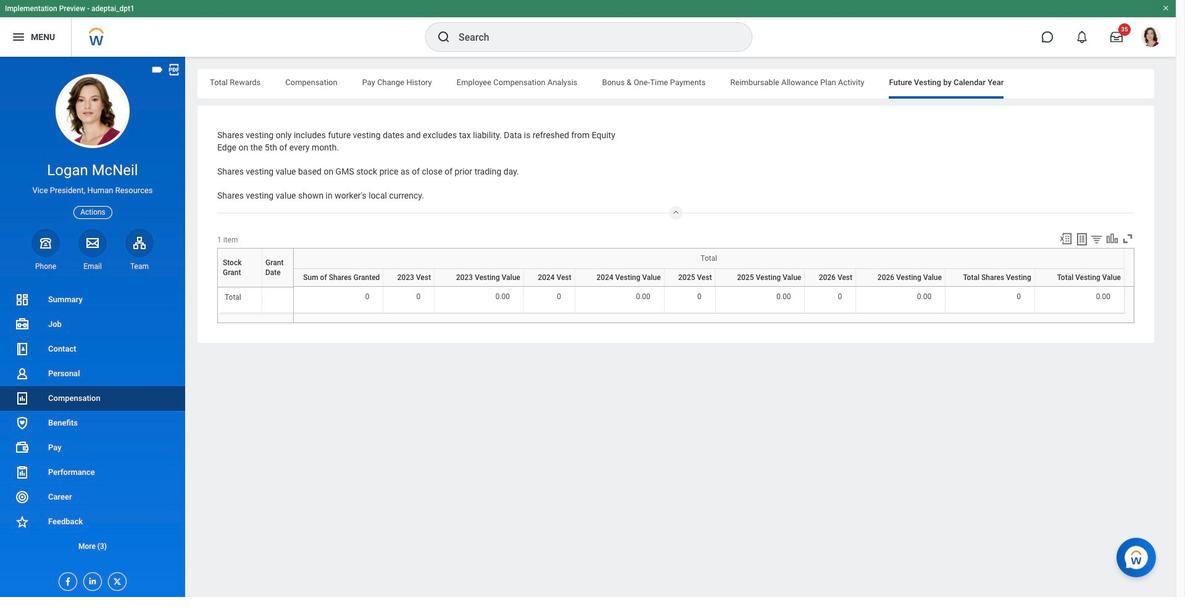 Task type: describe. For each thing, give the bounding box(es) containing it.
export to excel image
[[1060, 232, 1074, 246]]

compensation image
[[15, 392, 30, 406]]

tag image
[[151, 63, 164, 77]]

chevron up image
[[669, 206, 684, 216]]

export to worksheets image
[[1075, 232, 1090, 247]]

linkedin image
[[84, 574, 98, 587]]

fullscreen image
[[1122, 232, 1135, 246]]

contact image
[[15, 342, 30, 357]]

navigation pane region
[[0, 57, 185, 598]]

benefits image
[[15, 416, 30, 431]]

x image
[[109, 574, 122, 587]]

1 column header from the left
[[716, 287, 805, 288]]

view team image
[[132, 236, 147, 251]]

2 column header from the left
[[1036, 287, 1125, 288]]

pay image
[[15, 441, 30, 456]]

personal image
[[15, 367, 30, 382]]

team logan mcneil element
[[125, 262, 154, 272]]

phone image
[[37, 236, 54, 251]]

notifications large image
[[1077, 31, 1089, 43]]

close environment banner image
[[1163, 4, 1171, 12]]

job image
[[15, 317, 30, 332]]

phone logan mcneil element
[[32, 262, 60, 272]]

select to filter grid data image
[[1091, 233, 1104, 246]]

total element
[[225, 291, 241, 302]]



Task type: locate. For each thing, give the bounding box(es) containing it.
0 horizontal spatial column header
[[716, 287, 805, 288]]

view worker - expand/collapse chart image
[[1106, 232, 1120, 246]]

justify image
[[11, 30, 26, 44]]

facebook image
[[59, 574, 73, 587]]

career image
[[15, 490, 30, 505]]

search image
[[437, 30, 452, 44]]

mail image
[[85, 236, 100, 251]]

tab list
[[198, 69, 1155, 99]]

profile logan mcneil image
[[1142, 27, 1162, 49]]

banner
[[0, 0, 1177, 57]]

email logan mcneil element
[[78, 262, 107, 272]]

view printable version (pdf) image
[[167, 63, 181, 77]]

Search Workday  search field
[[459, 23, 727, 51]]

list
[[0, 288, 185, 560]]

toolbar
[[1054, 232, 1135, 248]]

1 horizontal spatial column header
[[1036, 287, 1125, 288]]

row element
[[219, 249, 296, 287], [294, 269, 1125, 287]]

inbox large image
[[1111, 31, 1124, 43]]

summary image
[[15, 293, 30, 308]]

performance image
[[15, 466, 30, 481]]

feedback image
[[15, 515, 30, 530]]

column header
[[716, 287, 805, 288], [1036, 287, 1125, 288]]



Task type: vqa. For each thing, say whether or not it's contained in the screenshot.
first chevron down IMAGE from the top
no



